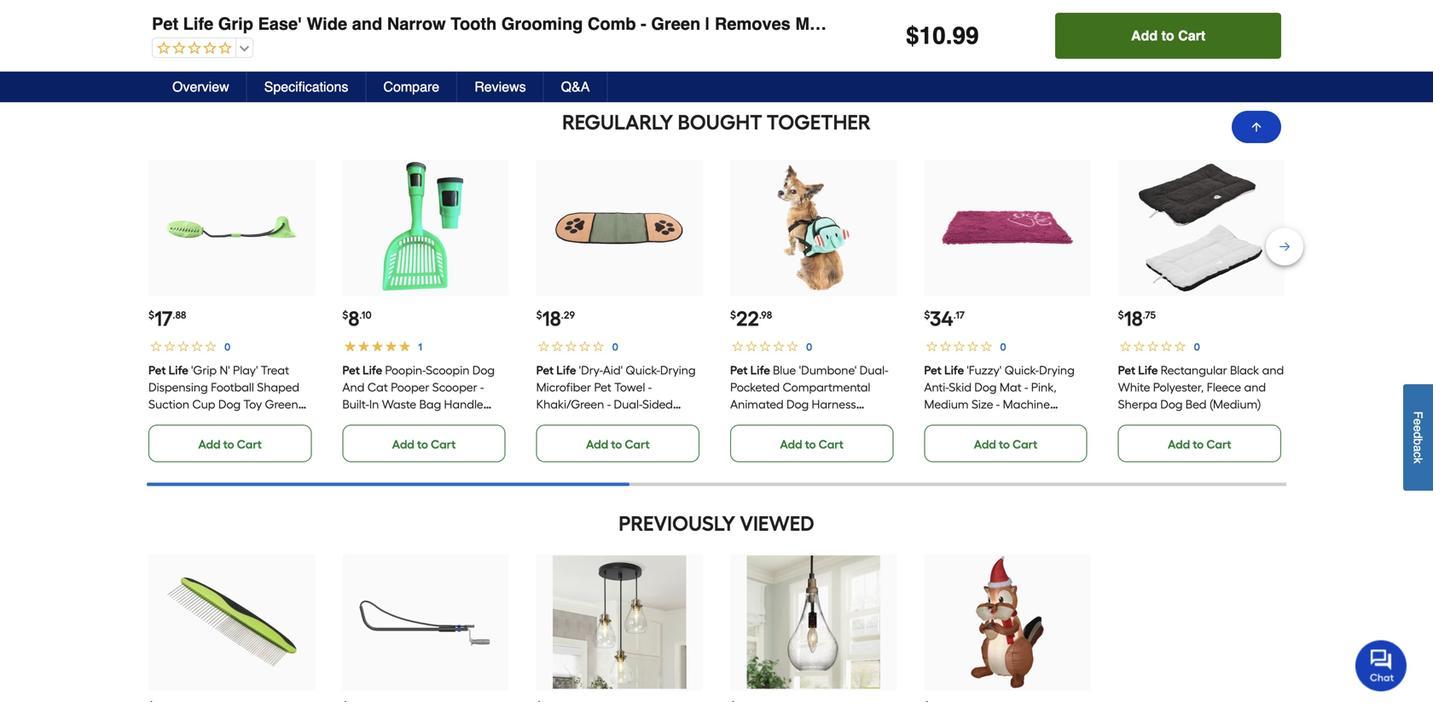 Task type: locate. For each thing, give the bounding box(es) containing it.
drying up pink, at bottom right
[[1039, 363, 1075, 378]]

2 | from the left
[[1004, 14, 1009, 34]]

suction
[[148, 397, 189, 412]]

18 list item
[[536, 160, 703, 463], [1118, 160, 1285, 463]]

$ inside $ 34 .17
[[924, 309, 930, 321]]

q&a
[[561, 79, 590, 95]]

add to cart link inside 22 list item
[[730, 425, 893, 463]]

1 18 from the left
[[542, 307, 561, 331]]

pet life inside 8 list item
[[342, 363, 382, 378]]

interactive
[[148, 414, 205, 429]]

drying up sided
[[660, 363, 696, 378]]

$ 18 .75
[[1118, 307, 1156, 331]]

-
[[641, 14, 646, 34], [480, 380, 484, 395], [648, 380, 652, 395], [1024, 380, 1028, 395], [607, 397, 611, 412], [996, 397, 1000, 412], [383, 414, 387, 429], [474, 414, 478, 429], [614, 414, 617, 429], [1034, 414, 1037, 429], [596, 431, 600, 446], [1036, 431, 1040, 446]]

0 vertical spatial small
[[790, 414, 820, 429]]

1 quick- from the left
[[626, 363, 660, 378]]

1 vertical spatial dual-
[[614, 397, 642, 412]]

2 e from the top
[[1411, 426, 1425, 432]]

- down pockets
[[596, 431, 600, 446]]

- up pockets
[[607, 397, 611, 412]]

.75
[[1143, 309, 1156, 321]]

regularly bought together heading
[[147, 105, 1286, 139]]

e up the b
[[1411, 426, 1425, 432]]

life up cat
[[362, 363, 382, 378]]

pet inside the 34 'list item'
[[924, 363, 942, 378]]

pet life  poopin-scoopin dog and cat pooper scooper - built-in waste bag handle holster - durable plastic - fits all generic sized bags image
[[359, 161, 492, 295]]

18
[[542, 307, 561, 331], [1124, 307, 1143, 331]]

f e e d b a c k
[[1411, 412, 1425, 464]]

add to cart inside the 34 'list item'
[[974, 437, 1037, 452]]

quick- up towel at the left bottom of page
[[626, 363, 660, 378]]

18 up microfiber
[[542, 307, 561, 331]]

drying inside 'dry-aid' quick-drying microfiber pet towel - khaki/green - dual-sided hand pockets - super absorbent - small to large breeds
[[660, 363, 696, 378]]

6 pet life from the left
[[1118, 363, 1158, 378]]

quick-
[[626, 363, 660, 378], [1004, 363, 1039, 378]]

control
[[1270, 14, 1331, 34]]

1 vertical spatial green
[[265, 397, 298, 412]]

life inside the 34 'list item'
[[944, 363, 964, 378]]

narrow
[[387, 14, 446, 34]]

to inside 22 list item
[[805, 437, 816, 452]]

1 horizontal spatial absorbent
[[1007, 449, 1064, 463]]

$ left the .29
[[536, 309, 542, 321]]

f
[[1411, 412, 1425, 419]]

life for $ 18 .75
[[1138, 363, 1158, 378]]

pet life blue 'dumbone' dual-pocketed compartmental animated dog harness backpack, small image
[[747, 161, 880, 295]]

0 horizontal spatial 18
[[542, 307, 561, 331]]

hand
[[536, 414, 566, 429]]

cart inside button
[[1178, 28, 1205, 44]]

super
[[620, 414, 652, 429]]

pet life up dispensing
[[148, 363, 188, 378]]

generic
[[358, 431, 401, 446]]

pet inside 8 list item
[[342, 363, 360, 378]]

pet up anti-
[[924, 363, 942, 378]]

.98
[[759, 309, 772, 321]]

e
[[1411, 419, 1425, 426], [1411, 426, 1425, 432]]

1 horizontal spatial quick-
[[1004, 363, 1039, 378]]

1 horizontal spatial dual-
[[859, 363, 888, 378]]

3 pet life from the left
[[536, 363, 576, 378]]

dual- inside 'dry-aid' quick-drying microfiber pet towel - khaki/green - dual-sided hand pockets - super absorbent - small to large breeds
[[614, 397, 642, 412]]

absorbent inside 'dry-aid' quick-drying microfiber pet towel - khaki/green - dual-sided hand pockets - super absorbent - small to large breeds
[[536, 431, 593, 446]]

0 horizontal spatial 18 list item
[[536, 160, 703, 463]]

dog down football
[[218, 397, 241, 412]]

drying
[[660, 363, 696, 378], [1039, 363, 1075, 378]]

0 vertical spatial dual-
[[859, 363, 888, 378]]

e up 'd'
[[1411, 419, 1425, 426]]

0 horizontal spatial quick-
[[626, 363, 660, 378]]

pet up dispensing
[[148, 363, 166, 378]]

life inside 22 list item
[[750, 363, 770, 378]]

life
[[183, 14, 213, 34], [169, 363, 188, 378], [362, 363, 382, 378], [556, 363, 576, 378], [750, 363, 770, 378], [944, 363, 964, 378], [1138, 363, 1158, 378]]

in
[[369, 397, 379, 412]]

life inside 17 list item
[[169, 363, 188, 378]]

holiday living 6.5-ft animatronic lighted christmas inflatable image
[[941, 556, 1074, 690]]

dual- inside blue 'dumbone' dual- pocketed compartmental animated dog harness backpack, small
[[859, 363, 888, 378]]

8
[[348, 307, 359, 331]]

life up white
[[1138, 363, 1158, 378]]

n'
[[220, 363, 230, 378]]

0 vertical spatial absorbent
[[536, 431, 593, 446]]

1 pet life from the left
[[148, 363, 188, 378]]

pet life up microfiber
[[536, 363, 576, 378]]

pet life up the and
[[342, 363, 382, 378]]

green right comb
[[651, 14, 700, 34]]

dog inside blue 'dumbone' dual- pocketed compartmental animated dog harness backpack, small
[[786, 397, 809, 412]]

$ 18 .29
[[536, 307, 575, 331]]

1 horizontal spatial drying
[[1039, 363, 1075, 378]]

18 up white
[[1124, 307, 1143, 331]]

life inside 8 list item
[[362, 363, 382, 378]]

aid'
[[603, 363, 623, 378]]

life up zero stars image
[[183, 14, 213, 34]]

1 horizontal spatial 18 list item
[[1118, 160, 1285, 463]]

pet up pocketed
[[730, 363, 748, 378]]

ease'
[[258, 14, 302, 34]]

viewed
[[740, 512, 814, 536]]

pet life up pocketed
[[730, 363, 770, 378]]

b
[[1411, 439, 1425, 445]]

green down shaped
[[265, 397, 298, 412]]

add to cart link inside 8 list item
[[342, 425, 506, 463]]

together
[[767, 110, 871, 135]]

mat
[[1000, 380, 1022, 395]]

previously viewed heading
[[147, 507, 1286, 541]]

$ inside $ 18 .29
[[536, 309, 542, 321]]

and left 99
[[916, 14, 947, 34]]

1 horizontal spatial green
[[651, 14, 700, 34]]

small
[[790, 414, 820, 429], [602, 431, 633, 446]]

rectangular
[[1161, 363, 1227, 378]]

1 vertical spatial small
[[602, 431, 633, 446]]

life up microfiber
[[556, 363, 576, 378]]

pet life inside 17 list item
[[148, 363, 188, 378]]

absorbent inside 'fuzzy' quick-drying anti-skid dog mat - pink, medium size - machine washable polyester - keeps paws & floors clean - comfortable & absorbent
[[1007, 449, 1064, 463]]

$ for $ 10 . 99
[[906, 22, 919, 49]]

life for $ 8 .10
[[362, 363, 382, 378]]

life up pocketed
[[750, 363, 770, 378]]

to inside 'dry-aid' quick-drying microfiber pet towel - khaki/green - dual-sided hand pockets - super absorbent - small to large breeds
[[635, 431, 646, 446]]

$ 17 .88
[[148, 307, 186, 331]]

dog inside 'grip n' play' treat dispensing football shaped suction cup dog toy green interactive
[[218, 397, 241, 412]]

dog down polyester,
[[1160, 397, 1183, 412]]

| left "removes"
[[705, 14, 710, 34]]

2 pet life from the left
[[342, 363, 382, 378]]

pet life up white
[[1118, 363, 1158, 378]]

pet life for $ 22 .98
[[730, 363, 770, 378]]

life for $ 22 .98
[[750, 363, 770, 378]]

small down harness
[[790, 414, 820, 429]]

$ for $ 34 .17
[[924, 309, 930, 321]]

pet for $ 17 .88
[[148, 363, 166, 378]]

sized
[[404, 431, 433, 446]]

fleece
[[1207, 380, 1241, 395]]

comb
[[588, 14, 636, 34]]

.29
[[561, 309, 575, 321]]

.
[[946, 22, 952, 49]]

& down clean
[[996, 449, 1004, 463]]

bed
[[1185, 397, 1207, 412]]

add inside 8 list item
[[392, 437, 414, 452]]

pet for $ 8 .10
[[342, 363, 360, 378]]

0 horizontal spatial absorbent
[[536, 431, 593, 446]]

10
[[919, 22, 946, 49]]

0 horizontal spatial small
[[602, 431, 633, 446]]

absorbent up breeds
[[536, 431, 593, 446]]

$ left ".88"
[[148, 309, 154, 321]]

$ left the . on the top right of page
[[906, 22, 919, 49]]

pet life for $ 34 .17
[[924, 363, 964, 378]]

small down super
[[602, 431, 633, 446]]

pet life up anti-
[[924, 363, 964, 378]]

'fuzzy'
[[967, 363, 1002, 378]]

$ 8 .10
[[342, 307, 372, 331]]

dog down compartmental
[[786, 397, 809, 412]]

| right knots
[[1004, 14, 1009, 34]]

paws
[[924, 431, 953, 446]]

dog up scooper
[[472, 363, 495, 378]]

- right clean
[[1036, 431, 1040, 446]]

1 horizontal spatial small
[[790, 414, 820, 429]]

pet up white
[[1118, 363, 1135, 378]]

1 vertical spatial &
[[996, 449, 1004, 463]]

2 18 from the left
[[1124, 307, 1143, 331]]

1 horizontal spatial 18
[[1124, 307, 1143, 331]]

treat
[[261, 363, 289, 378]]

life up dispensing
[[169, 363, 188, 378]]

0 vertical spatial green
[[651, 14, 700, 34]]

2 quick- from the left
[[1004, 363, 1039, 378]]

$ inside the $ 22 .98
[[730, 309, 736, 321]]

pet life inside the 34 'list item'
[[924, 363, 964, 378]]

8 list item
[[342, 160, 509, 463]]

add to cart inside 8 list item
[[392, 437, 456, 452]]

drying inside 'fuzzy' quick-drying anti-skid dog mat - pink, medium size - machine washable polyester - keeps paws & floors clean - comfortable & absorbent
[[1039, 363, 1075, 378]]

- right comb
[[641, 14, 646, 34]]

pet up microfiber
[[536, 363, 554, 378]]

0 horizontal spatial &
[[956, 431, 964, 446]]

rectangular black and white polyester, fleece and sherpa dog bed (medium)
[[1118, 363, 1284, 412]]

$ inside the $ 8 .10
[[342, 309, 348, 321]]

$ for $ 18 .75
[[1118, 309, 1124, 321]]

pet life for $ 18 .75
[[1118, 363, 1158, 378]]

pet life inside 22 list item
[[730, 363, 770, 378]]

green inside 'grip n' play' treat dispensing football shaped suction cup dog toy green interactive
[[265, 397, 298, 412]]

34 list item
[[924, 160, 1091, 463]]

life up skid
[[944, 363, 964, 378]]

$ for $ 18 .29
[[536, 309, 542, 321]]

dual- down towel at the left bottom of page
[[614, 397, 642, 412]]

$ left the .17
[[924, 309, 930, 321]]

1 drying from the left
[[660, 363, 696, 378]]

quick- inside 'dry-aid' quick-drying microfiber pet towel - khaki/green - dual-sided hand pockets - super absorbent - small to large breeds
[[626, 363, 660, 378]]

absorbent down clean
[[1007, 449, 1064, 463]]

all
[[342, 431, 355, 446]]

0 horizontal spatial |
[[705, 14, 710, 34]]

pet for $ 34 .17
[[924, 363, 942, 378]]

pet inside 17 list item
[[148, 363, 166, 378]]

rubberized
[[1014, 14, 1107, 34]]

$ for $ 22 .98
[[730, 309, 736, 321]]

dual- right 'dumbone'
[[859, 363, 888, 378]]

quick- up mat
[[1004, 363, 1039, 378]]

sided
[[642, 397, 673, 412]]

5 pet life from the left
[[924, 363, 964, 378]]

cart inside 17 list item
[[237, 437, 262, 452]]

to inside button
[[1161, 28, 1174, 44]]

grooming
[[501, 14, 583, 34]]

green for toy
[[265, 397, 298, 412]]

& up comfortable
[[956, 431, 964, 446]]

grip
[[218, 14, 253, 34]]

dog
[[472, 363, 495, 378], [974, 380, 997, 395], [218, 397, 241, 412], [786, 397, 809, 412], [1160, 397, 1183, 412]]

1 vertical spatial absorbent
[[1007, 449, 1064, 463]]

0 horizontal spatial drying
[[660, 363, 696, 378]]

skid
[[949, 380, 971, 395]]

&
[[956, 431, 964, 446], [996, 449, 1004, 463]]

2 18 list item from the left
[[1118, 160, 1285, 463]]

pet down aid'
[[594, 380, 611, 395]]

0 horizontal spatial green
[[265, 397, 298, 412]]

pet up zero stars image
[[152, 14, 178, 34]]

previously viewed
[[619, 512, 814, 536]]

add inside 17 list item
[[198, 437, 221, 452]]

pet life  grip ease' wide and narrow tooth grooming comb - green | removes mats, tangles, and knots | rubberized grips for precision control
[[152, 14, 1331, 34]]

dog down 'fuzzy' at bottom right
[[974, 380, 997, 395]]

$ inside $ 18 .75
[[1118, 309, 1124, 321]]

pet up the and
[[342, 363, 360, 378]]

dual-
[[859, 363, 888, 378], [614, 397, 642, 412]]

4 pet life from the left
[[730, 363, 770, 378]]

1 horizontal spatial |
[[1004, 14, 1009, 34]]

compartmental
[[783, 380, 870, 395]]

zero stars image
[[153, 41, 232, 57]]

toy
[[243, 397, 262, 412]]

machine
[[1003, 397, 1050, 412]]

$ for $ 8 .10
[[342, 309, 348, 321]]

k
[[1411, 458, 1425, 464]]

precision
[[1188, 14, 1265, 34]]

0 horizontal spatial dual-
[[614, 397, 642, 412]]

22 list item
[[730, 160, 897, 463]]

breeds
[[536, 449, 573, 463]]

1 horizontal spatial &
[[996, 449, 1004, 463]]

cart
[[237, 19, 262, 33], [431, 19, 456, 33], [625, 19, 650, 33], [819, 19, 844, 33], [1012, 19, 1037, 33], [1206, 19, 1231, 33], [1178, 28, 1205, 44], [237, 437, 262, 452], [431, 437, 456, 452], [625, 437, 650, 452], [819, 437, 844, 452], [1012, 437, 1037, 452], [1206, 437, 1231, 452]]

$ left .98
[[730, 309, 736, 321]]

$ for $ 17 .88
[[148, 309, 154, 321]]

$ left .75
[[1118, 309, 1124, 321]]

life for $ 34 .17
[[944, 363, 964, 378]]

- left super
[[614, 414, 617, 429]]

and
[[352, 14, 382, 34], [916, 14, 947, 34], [1262, 363, 1284, 378], [1244, 380, 1266, 395]]

- right size
[[996, 397, 1000, 412]]

pet inside 22 list item
[[730, 363, 748, 378]]

cup
[[192, 397, 215, 412]]

2 drying from the left
[[1039, 363, 1075, 378]]

$ left .10
[[342, 309, 348, 321]]

d
[[1411, 432, 1425, 439]]

$ inside $ 17 .88
[[148, 309, 154, 321]]

dog inside poopin-scoopin dog and cat pooper scooper - built-in waste bag handle holster - durable plastic - fits all generic sized bags
[[472, 363, 495, 378]]

life for $ 17 .88
[[169, 363, 188, 378]]



Task type: vqa. For each thing, say whether or not it's contained in the screenshot.
Chat Invite Button IMAGE
yes



Task type: describe. For each thing, give the bounding box(es) containing it.
- left fits on the bottom left
[[474, 414, 478, 429]]

pet for $ 22 .98
[[730, 363, 748, 378]]

add to cart button
[[1055, 13, 1281, 59]]

- up sided
[[648, 380, 652, 395]]

1 e from the top
[[1411, 419, 1425, 426]]

dog inside rectangular black and white polyester, fleece and sherpa dog bed (medium)
[[1160, 397, 1183, 412]]

add to cart inside add to cart button
[[1131, 28, 1205, 44]]

white
[[1118, 380, 1150, 395]]

a
[[1411, 445, 1425, 452]]

.17
[[953, 309, 965, 321]]

uolfin 3-light black and gold in cluster bell jar glass modern/contemporary clear glass linear led hanging pendant light image
[[553, 556, 686, 690]]

specifications
[[264, 79, 348, 95]]

99
[[952, 22, 979, 49]]

tangles,
[[844, 14, 912, 34]]

medium
[[924, 397, 969, 412]]

bag
[[419, 397, 441, 412]]

pink,
[[1031, 380, 1057, 395]]

to inside 17 list item
[[223, 437, 234, 452]]

22
[[736, 307, 759, 331]]

add inside 22 list item
[[780, 437, 802, 452]]

waste
[[382, 397, 416, 412]]

f e e d b a c k button
[[1403, 385, 1433, 491]]

pet inside 'dry-aid' quick-drying microfiber pet towel - khaki/green - dual-sided hand pockets - super absorbent - small to large breeds
[[594, 380, 611, 395]]

'fuzzy' quick-drying anti-skid dog mat - pink, medium size - machine washable polyester - keeps paws & floors clean - comfortable & absorbent
[[924, 363, 1075, 463]]

dog inside 'fuzzy' quick-drying anti-skid dog mat - pink, medium size - machine washable polyester - keeps paws & floors clean - comfortable & absorbent
[[974, 380, 997, 395]]

arrow up image
[[1250, 120, 1263, 134]]

pet life for $ 8 .10
[[342, 363, 382, 378]]

bags
[[436, 431, 463, 446]]

animated
[[730, 397, 784, 412]]

towel
[[614, 380, 645, 395]]

and right wide
[[352, 14, 382, 34]]

washable
[[924, 414, 979, 429]]

add to cart link inside 17 list item
[[148, 425, 312, 463]]

.88
[[173, 309, 186, 321]]

size
[[972, 397, 993, 412]]

add inside button
[[1131, 28, 1158, 44]]

cart inside 8 list item
[[431, 437, 456, 452]]

durable
[[390, 414, 433, 429]]

cart inside 22 list item
[[819, 437, 844, 452]]

'grip
[[191, 363, 217, 378]]

cat
[[367, 380, 388, 395]]

- right mat
[[1024, 380, 1028, 395]]

regularly
[[562, 110, 673, 135]]

uolfin black with pine wood grain farmhouse seeded glass teardrop led mini hanging pendant light image
[[747, 556, 880, 690]]

to inside the 34 'list item'
[[999, 437, 1010, 452]]

pet life  grip ease' wide and narrow tooth grooming comb - green | removes mats, tangles, and knots | rubberized grips for precision control image
[[165, 556, 298, 690]]

blue 'dumbone' dual- pocketed compartmental animated dog harness backpack, small
[[730, 363, 888, 429]]

add to cart inside 17 list item
[[198, 437, 262, 452]]

add inside the 34 'list item'
[[974, 437, 996, 452]]

quick- inside 'fuzzy' quick-drying anti-skid dog mat - pink, medium size - machine washable polyester - keeps paws & floors clean - comfortable & absorbent
[[1004, 363, 1039, 378]]

small inside 'dry-aid' quick-drying microfiber pet towel - khaki/green - dual-sided hand pockets - super absorbent - small to large breeds
[[602, 431, 633, 446]]

life for $ 18 .29
[[556, 363, 576, 378]]

'dumbone'
[[799, 363, 857, 378]]

- up handle
[[480, 380, 484, 395]]

wide
[[307, 14, 347, 34]]

green for -
[[651, 14, 700, 34]]

17
[[154, 307, 173, 331]]

overview button
[[155, 72, 247, 102]]

pet life  'fuzzy' quick-drying anti-skid dog mat - pink, medium size - machine washable polyester - keeps paws & floors clean - comfortable & absorbent image
[[941, 161, 1074, 295]]

plastic
[[436, 414, 471, 429]]

poopin-scoopin dog and cat pooper scooper - built-in waste bag handle holster - durable plastic - fits all generic sized bags
[[342, 363, 499, 446]]

18 for $ 18 .29
[[542, 307, 561, 331]]

to inside 8 list item
[[417, 437, 428, 452]]

poopin-
[[385, 363, 426, 378]]

chat invite button image
[[1355, 640, 1407, 692]]

comfortable
[[924, 449, 993, 463]]

and
[[342, 380, 365, 395]]

play'
[[233, 363, 258, 378]]

pet for $ 18 .75
[[1118, 363, 1135, 378]]

polyester
[[982, 414, 1031, 429]]

pet for $ 18 .29
[[536, 363, 554, 378]]

sherpa
[[1118, 397, 1157, 412]]

project source 3/8-in x 3-ft high carbon wire hand auger for toilet image
[[359, 556, 492, 690]]

pet life for $ 17 .88
[[148, 363, 188, 378]]

small inside blue 'dumbone' dual- pocketed compartmental animated dog harness backpack, small
[[790, 414, 820, 429]]

bought
[[678, 110, 762, 135]]

harness
[[812, 397, 856, 412]]

18 for $ 18 .75
[[1124, 307, 1143, 331]]

built-
[[342, 397, 369, 412]]

pet life rectangular black and white polyester, fleece and sherpa dog bed (medium) image
[[1135, 161, 1268, 295]]

and down black at the right
[[1244, 380, 1266, 395]]

tooth
[[451, 14, 497, 34]]

compare button
[[366, 72, 457, 102]]

'dry-aid' quick-drying microfiber pet towel - khaki/green - dual-sided hand pockets - super absorbent - small to large breeds
[[536, 363, 696, 463]]

large
[[649, 431, 681, 446]]

'grip n' play' treat dispensing football shaped suction cup dog toy green interactive
[[148, 363, 299, 429]]

q&a button
[[544, 72, 608, 102]]

cart inside the 34 'list item'
[[1012, 437, 1037, 452]]

pooper
[[391, 380, 429, 395]]

dispensing
[[148, 380, 208, 395]]

pet life  'dry-aid' quick-drying microfiber pet towel - khaki/green - dual-sided hand pockets - super absorbent - small to large breeds image
[[553, 161, 686, 295]]

$ 34 .17
[[924, 307, 965, 331]]

polyester,
[[1153, 380, 1204, 395]]

fits
[[481, 414, 499, 429]]

pet life for $ 18 .29
[[536, 363, 576, 378]]

reviews button
[[457, 72, 544, 102]]

backpack,
[[730, 414, 787, 429]]

and right black at the right
[[1262, 363, 1284, 378]]

regularly bought together
[[562, 110, 871, 135]]

- down machine
[[1034, 414, 1037, 429]]

pocketed
[[730, 380, 780, 395]]

handle
[[444, 397, 483, 412]]

- up generic
[[383, 414, 387, 429]]

anti-
[[924, 380, 949, 395]]

holster
[[342, 414, 380, 429]]

0 vertical spatial &
[[956, 431, 964, 446]]

overview
[[172, 79, 229, 95]]

add to cart link inside the 34 'list item'
[[924, 425, 1087, 463]]

.10
[[359, 309, 372, 321]]

c
[[1411, 452, 1425, 458]]

scoopin
[[426, 363, 470, 378]]

add to cart inside 22 list item
[[780, 437, 844, 452]]

pockets
[[569, 414, 611, 429]]

blue
[[773, 363, 796, 378]]

for
[[1161, 14, 1184, 34]]

pet life 'grip n' play' treat dispensing football shaped suction cup dog toy green interactive image
[[165, 161, 298, 295]]

$ 10 . 99
[[906, 22, 979, 49]]

'dry-
[[579, 363, 603, 378]]

1 | from the left
[[705, 14, 710, 34]]

17 list item
[[148, 160, 315, 463]]

microfiber
[[536, 380, 591, 395]]

knots
[[951, 14, 1000, 34]]

floors
[[967, 431, 999, 446]]

football
[[211, 380, 254, 395]]

1 18 list item from the left
[[536, 160, 703, 463]]



